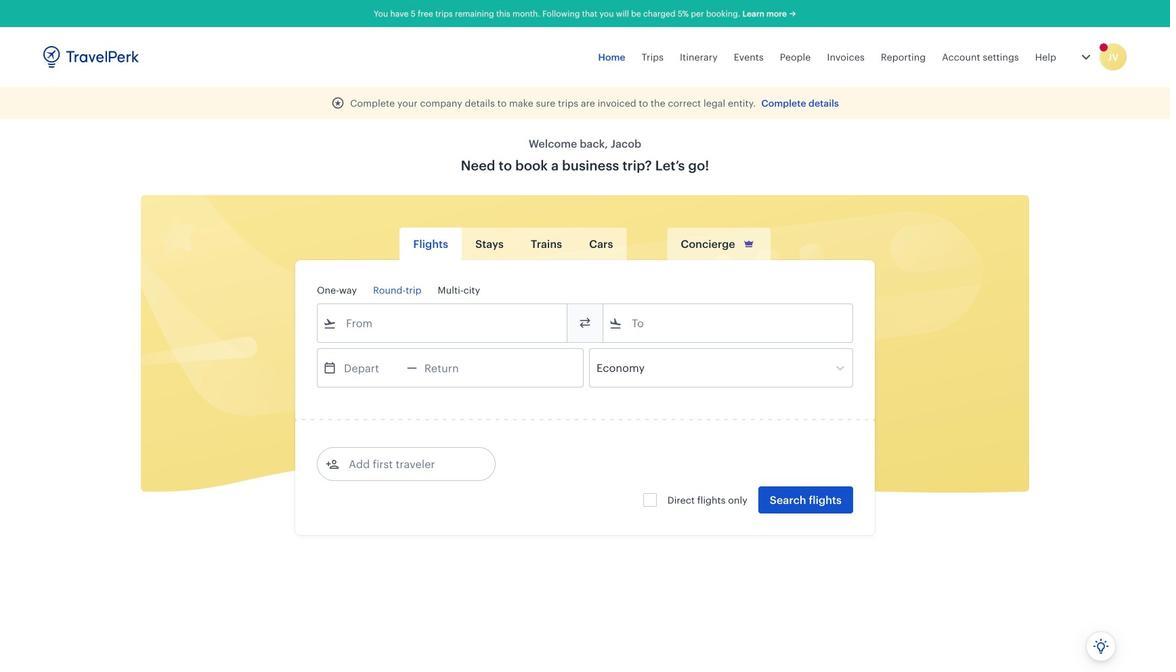 Task type: vqa. For each thing, say whether or not it's contained in the screenshot.
Return field
no



Task type: locate. For each thing, give the bounding box(es) containing it.
To search field
[[623, 312, 835, 334]]

Add first traveler search field
[[339, 453, 480, 475]]

From search field
[[337, 312, 550, 334]]



Task type: describe. For each thing, give the bounding box(es) containing it.
Return text field
[[417, 349, 488, 387]]

Depart text field
[[337, 349, 407, 387]]



